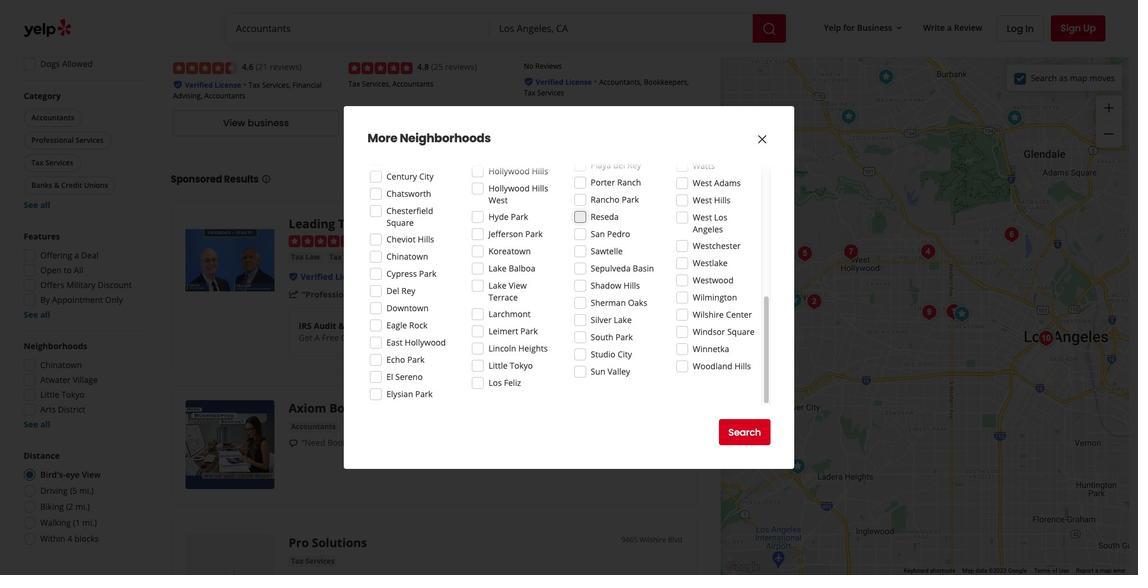 Task type: vqa. For each thing, say whether or not it's contained in the screenshot.
for related to Kids
yes



Task type: describe. For each thing, give the bounding box(es) containing it.
0 horizontal spatial leading
[[289, 216, 335, 232]]

shael b. jacobson, cpa,  a.p.c. image
[[786, 455, 810, 478]]

4
[[67, 533, 72, 544]]

mi.) for driving (5 mi.)
[[79, 485, 94, 496]]

tax inside button
[[291, 252, 304, 262]]

4.6
[[242, 61, 254, 73]]

9465
[[622, 535, 638, 545]]

free inside irs audit & debt help get a free quote from leading tax group read more
[[322, 332, 339, 343]]

$100
[[195, 16, 211, 26]]

get
[[299, 332, 313, 343]]

for for kids
[[64, 28, 75, 40]]

for for business
[[844, 22, 855, 33]]

keyboard
[[904, 568, 929, 574]]

view inside view business link
[[223, 116, 245, 130]]

lake view terrace
[[489, 280, 527, 303]]

tax services button for tax law link
[[327, 252, 375, 263]]

search for search
[[729, 425, 761, 439]]

a for write
[[948, 22, 952, 33]]

hollywood hills
[[489, 165, 548, 177]]

san
[[591, 228, 605, 240]]

playa
[[591, 160, 611, 171]]

0 vertical spatial in
[[421, 141, 427, 151]]

map for moves
[[1070, 72, 1088, 83]]

we've
[[413, 437, 436, 448]]

tax services, accountants
[[349, 79, 434, 89]]

"need bookkeeping service? we've got your back!"
[[302, 437, 496, 448]]

mi.) for biking (2 mi.)
[[75, 501, 90, 512]]

0 vertical spatial accountants button
[[24, 109, 82, 127]]

dogs allowed
[[40, 58, 93, 69]]

search for search as map moves
[[1031, 72, 1057, 83]]

hollywood hills west
[[489, 183, 548, 206]]

pro solutions link
[[289, 535, 367, 551]]

square for chesterfield square
[[387, 217, 414, 228]]

0 horizontal spatial group
[[362, 216, 399, 232]]

associates inside psl cpa and associates no reviews
[[584, 43, 634, 56]]

chinatown inside "more neighborhoods" dialog
[[387, 251, 428, 262]]

2 vertical spatial lake
[[614, 314, 632, 326]]

open
[[40, 264, 62, 276]]

west for west hills
[[693, 195, 712, 206]]

julie moran, cpa image
[[874, 65, 898, 89]]

more neighborhoods dialog
[[0, 0, 1139, 575]]

1 horizontal spatial license
[[335, 271, 366, 282]]

within 4 blocks
[[40, 533, 99, 544]]

sign up link
[[1052, 15, 1106, 42]]

professional
[[31, 135, 74, 145]]

map for error
[[1100, 568, 1112, 574]]

larchmont
[[489, 308, 531, 320]]

a for request
[[417, 116, 424, 130]]

west los angeles
[[693, 212, 728, 235]]

wilshire center
[[693, 309, 752, 320]]

west for west los angeles
[[693, 212, 712, 223]]

chang ryul ji, cpa image
[[949, 303, 973, 327]]

zoom in image
[[1102, 101, 1117, 115]]

google image
[[724, 560, 763, 575]]

16 info v2 image
[[261, 174, 271, 184]]

west adams
[[693, 177, 741, 189]]

data
[[976, 568, 988, 574]]

option group containing distance
[[20, 450, 147, 549]]

16 free consultations v2 image
[[534, 17, 543, 26]]

hills for cheviot hills
[[418, 234, 434, 245]]

to inside group
[[64, 264, 72, 276]]

& for jarrar
[[203, 43, 210, 56]]

& inside irs audit & debt help get a free quote from leading tax group read more
[[339, 320, 345, 332]]

tax inside the accountants, bookkeepers, tax services
[[524, 88, 536, 98]]

psl cpa and associates image
[[950, 302, 974, 326]]

search image
[[763, 22, 777, 36]]

a for offering
[[74, 250, 79, 261]]

(21
[[256, 61, 268, 73]]

wilshire inside "more neighborhoods" dialog
[[693, 309, 724, 320]]

license for psl cpa and associates
[[566, 77, 592, 87]]

google
[[1009, 568, 1027, 574]]

view inside lake view terrace
[[509, 280, 527, 291]]

1 horizontal spatial verified license button
[[301, 271, 366, 282]]

el
[[387, 371, 393, 382]]

1 horizontal spatial reviews)
[[386, 235, 417, 246]]

only
[[105, 294, 123, 305]]

write a review
[[924, 22, 983, 33]]

jarrar
[[173, 43, 201, 56]]

tax services for the top tax services 'button'
[[31, 158, 73, 168]]

west for west adams
[[693, 177, 712, 189]]

services inside pro solutions tax services
[[306, 556, 335, 566]]

sereno
[[396, 371, 423, 382]]

0 horizontal spatial los
[[489, 377, 502, 388]]

studio
[[591, 349, 616, 360]]

1 horizontal spatial 16 verified v2 image
[[289, 272, 298, 282]]

lake balboa
[[489, 263, 536, 274]]

park for cypress park
[[419, 268, 437, 279]]

unions
[[84, 180, 108, 190]]

atwater
[[40, 374, 71, 385]]

city for century city
[[419, 171, 434, 182]]

0 horizontal spatial little tokyo
[[40, 389, 85, 400]]

write
[[924, 22, 945, 33]]

1 horizontal spatial business
[[534, 270, 568, 281]]

axiom books image
[[837, 105, 861, 128]]

(42
[[372, 235, 383, 246]]

hills for hollywood hills west
[[532, 183, 548, 194]]

3
[[450, 141, 454, 151]]

0 vertical spatial tax services button
[[24, 154, 81, 172]]

eagle rock
[[387, 320, 428, 331]]

tokyo inside group
[[62, 389, 85, 400]]

see all for chinatown
[[24, 419, 50, 430]]

solutions
[[312, 535, 367, 551]]

0 horizontal spatial wilshire
[[640, 535, 666, 545]]

0 vertical spatial business
[[248, 116, 289, 130]]

debt
[[347, 320, 367, 332]]

16 years in business v2 image
[[478, 271, 488, 281]]

0 horizontal spatial little
[[40, 389, 59, 400]]

studio city
[[591, 349, 632, 360]]

park for south park
[[616, 331, 633, 343]]

1 vertical spatial to
[[407, 289, 415, 300]]

1 vertical spatial rey
[[402, 285, 416, 297]]

16 verified v2 image for jarrar & associates cpas
[[173, 80, 183, 89]]

4.8 star rating image
[[349, 62, 413, 74]]

"professional" - according to 2 users
[[302, 289, 445, 300]]

terms of use
[[1034, 568, 1070, 574]]

verified license for jarrar & associates cpas
[[185, 80, 241, 90]]

verified license button for psl cpa and associates
[[536, 76, 592, 87]]

users
[[424, 289, 445, 300]]

tax inside group
[[31, 158, 44, 168]]

consultations for 16 free consultations v2 image
[[563, 16, 611, 26]]

sepulveda basin
[[591, 263, 654, 274]]

1 see from the top
[[24, 199, 38, 211]]

1 horizontal spatial verified license
[[301, 271, 366, 282]]

distance
[[24, 450, 60, 461]]

cheviot
[[387, 234, 416, 245]]

financial
[[293, 80, 322, 90]]

back!"
[[472, 437, 496, 448]]

all for chinatown
[[40, 419, 50, 430]]

accountants,
[[600, 77, 642, 87]]

1 horizontal spatial accountants button
[[289, 421, 338, 433]]

samuel b choi accountancy image
[[942, 300, 966, 323]]

terrace
[[489, 292, 518, 303]]

1 see all from the top
[[24, 199, 50, 211]]

group containing features
[[20, 231, 147, 321]]

bird's-eye view
[[40, 469, 101, 480]]

1 horizontal spatial in
[[525, 270, 532, 281]]

south park
[[591, 331, 633, 343]]

jefferson park
[[489, 228, 543, 240]]

license for jarrar & associates cpas
[[215, 80, 241, 90]]

lincoln heights
[[489, 343, 548, 354]]

more neighborhoods
[[368, 130, 491, 146]]

9465 wilshire blvd
[[622, 535, 683, 545]]

sun valley
[[591, 366, 630, 377]]

tax inside tax services, financial advising, accountants
[[249, 80, 260, 90]]

mi.) for walking (1 mi.)
[[82, 517, 97, 528]]

"need
[[302, 437, 325, 448]]

tax law button
[[289, 252, 322, 263]]

see for offering a deal
[[24, 309, 38, 320]]

accountants down 4.8
[[393, 79, 434, 89]]

financial counseling center image
[[918, 300, 941, 324]]

bookkeeping
[[328, 437, 378, 448]]

16
[[490, 270, 500, 281]]

within
[[40, 533, 65, 544]]

services for tax law link tax services 'button'
[[344, 252, 373, 262]]

century
[[387, 171, 417, 182]]

balyan financial services image
[[1000, 223, 1024, 246]]

irs
[[299, 320, 312, 332]]

report a map error
[[1077, 568, 1126, 574]]

5 star rating image
[[289, 236, 353, 247]]

tax down 4.8 star rating "image"
[[349, 79, 360, 89]]

1 associates from the left
[[213, 43, 263, 56]]

tax up '5 star rating' image
[[338, 216, 359, 232]]

pro solutions image
[[782, 289, 806, 312]]

0 vertical spatial rey
[[628, 160, 642, 171]]

0 vertical spatial deal
[[243, 16, 259, 26]]

park for jefferson park
[[526, 228, 543, 240]]

little inside "more neighborhoods" dialog
[[489, 360, 508, 371]]

$100 for $120 deal
[[195, 16, 259, 26]]

map
[[963, 568, 975, 574]]

jefferson
[[489, 228, 523, 240]]

sun
[[591, 366, 606, 377]]

los inside "west los angeles"
[[714, 212, 728, 223]]

center for corporate
[[626, 216, 648, 226]]

jarrar & associates cpas link
[[173, 43, 288, 56]]

use
[[1060, 568, 1070, 574]]

dogs
[[40, 58, 60, 69]]

allowed
[[62, 58, 93, 69]]

tax services button for pro solutions link
[[289, 556, 337, 568]]

hyde park
[[489, 211, 528, 222]]

services for professional services button
[[76, 135, 104, 145]]

0 horizontal spatial view
[[82, 469, 101, 480]]

accountants, bookkeepers, tax services
[[524, 77, 689, 98]]

group containing neighborhoods
[[20, 340, 147, 431]]

free consultations for 16 free consultations v2 image
[[545, 16, 611, 26]]

help
[[369, 320, 388, 332]]

park for hyde park
[[511, 211, 528, 222]]

east hollywood
[[387, 337, 446, 348]]

services inside the accountants, bookkeepers, tax services
[[537, 88, 564, 98]]

psl cpa and associates no reviews
[[524, 43, 634, 71]]

all for offering a deal
[[40, 309, 50, 320]]

leading tax group image
[[186, 216, 275, 305]]

walking (1 mi.)
[[40, 517, 97, 528]]

tax services for tax law link tax services 'button'
[[329, 252, 373, 262]]

offering a deal
[[40, 250, 99, 261]]

request
[[377, 116, 415, 130]]

16 trending v2 image
[[289, 290, 298, 299]]



Task type: locate. For each thing, give the bounding box(es) containing it.
services inside button
[[76, 135, 104, 145]]

None search field
[[227, 14, 789, 43]]

1 horizontal spatial business
[[857, 22, 893, 33]]

outdoor seating
[[40, 14, 104, 25]]

your
[[452, 437, 470, 448]]

group containing category
[[21, 90, 147, 211]]

corporate center pasadena
[[591, 216, 683, 226]]

tax down rock
[[423, 332, 436, 343]]

bookkeepers,
[[644, 77, 689, 87]]

verified license button for jarrar & associates cpas
[[185, 79, 241, 90]]

alan mehdiani, cpa, tax accountant image
[[803, 290, 826, 313]]

1 horizontal spatial chinatown
[[387, 251, 428, 262]]

0 vertical spatial consultations
[[563, 16, 611, 26]]

tax services button down (42
[[327, 252, 375, 263]]

0 horizontal spatial reviews)
[[270, 61, 302, 73]]

free down the audit
[[322, 332, 339, 343]]

0 horizontal spatial city
[[419, 171, 434, 182]]

4.8 (25 reviews)
[[417, 61, 477, 73]]

for
[[213, 16, 223, 26], [844, 22, 855, 33], [64, 28, 75, 40]]

about
[[429, 141, 448, 151]]

hollywood for hollywood hills west
[[489, 183, 530, 194]]

1 vertical spatial business
[[390, 43, 432, 56]]

see all button down banks
[[24, 199, 50, 211]]

verified license down reviews
[[536, 77, 592, 87]]

read
[[468, 332, 488, 343]]

search button
[[719, 419, 771, 445]]

1 horizontal spatial tax services
[[329, 252, 373, 262]]

tax down the 4.6
[[249, 80, 260, 90]]

1 vertical spatial group
[[438, 332, 463, 343]]

leading tax group link
[[289, 216, 399, 232]]

see for chinatown
[[24, 419, 38, 430]]

in left the about
[[421, 141, 427, 151]]

blocks
[[74, 533, 99, 544]]

0 vertical spatial little
[[489, 360, 508, 371]]

3 see from the top
[[24, 419, 38, 430]]

good
[[40, 28, 61, 40]]

1 all from the top
[[40, 199, 50, 211]]

& left the debt
[[339, 320, 345, 332]]

lake up terrace
[[489, 280, 507, 291]]

verified for psl cpa and associates
[[536, 77, 564, 87]]

tax services link for tax law link
[[327, 252, 375, 263]]

(42 reviews)
[[372, 235, 417, 246]]

1 vertical spatial wilshire
[[640, 535, 666, 545]]

0 vertical spatial group
[[362, 216, 399, 232]]

1 vertical spatial accountants button
[[289, 421, 338, 433]]

0 horizontal spatial verified
[[185, 80, 213, 90]]

accountants up the professional
[[31, 113, 74, 123]]

hills up oaks
[[624, 280, 640, 291]]

verified up advising,
[[185, 80, 213, 90]]

rgn accountancy group image
[[793, 242, 817, 265]]

0 horizontal spatial services,
[[262, 80, 291, 90]]

& for banks
[[54, 180, 59, 190]]

1 horizontal spatial to
[[407, 289, 415, 300]]

©2023
[[989, 568, 1007, 574]]

robert ricco, cpa image
[[1036, 326, 1060, 350]]

for for $120
[[213, 16, 223, 26]]

1 horizontal spatial view
[[223, 116, 245, 130]]

map right as
[[1070, 72, 1088, 83]]

0 horizontal spatial accountants button
[[24, 109, 82, 127]]

verified for jarrar & associates cpas
[[185, 80, 213, 90]]

lake inside lake view terrace
[[489, 280, 507, 291]]

1 vertical spatial consultations
[[412, 270, 464, 281]]

3 all from the top
[[40, 419, 50, 430]]

tokyo inside "more neighborhoods" dialog
[[510, 360, 533, 371]]

1 vertical spatial square
[[728, 326, 755, 337]]

westlake
[[693, 257, 728, 269]]

mi.) right (2 at the left bottom
[[75, 501, 90, 512]]

for right yelp
[[844, 22, 855, 33]]

west up hyde
[[489, 195, 508, 206]]

chinatown up "atwater"
[[40, 359, 82, 371]]

to left 2
[[407, 289, 415, 300]]

all down by
[[40, 309, 50, 320]]

16 years in business
[[490, 270, 568, 281]]

0 vertical spatial see all
[[24, 199, 50, 211]]

hills down "hollywood hills"
[[532, 183, 548, 194]]

1 horizontal spatial rey
[[628, 160, 642, 171]]

tax services link down (42
[[327, 252, 375, 263]]

square for windsor square
[[728, 326, 755, 337]]

park up jefferson park
[[511, 211, 528, 222]]

all
[[40, 199, 50, 211], [40, 309, 50, 320], [40, 419, 50, 430]]

2 vertical spatial mi.)
[[82, 517, 97, 528]]

san pedro
[[591, 228, 631, 240]]

verified license for psl cpa and associates
[[536, 77, 592, 87]]

park down east hollywood
[[407, 354, 425, 365]]

west down west adams
[[693, 195, 712, 206]]

tax down '5 star rating' image
[[329, 252, 342, 262]]

1 vertical spatial business
[[534, 270, 568, 281]]

& inside button
[[54, 180, 59, 190]]

0 vertical spatial mi.)
[[79, 485, 94, 496]]

1 vertical spatial tax services button
[[327, 252, 375, 263]]

little tokyo up feliz
[[489, 360, 533, 371]]

cypress park
[[387, 268, 437, 279]]

1 horizontal spatial deal
[[243, 16, 259, 26]]

4.6 star rating image
[[173, 62, 237, 74]]

associates up the 4.6
[[213, 43, 263, 56]]

0 vertical spatial los
[[714, 212, 728, 223]]

square inside chesterfield square
[[387, 217, 414, 228]]

view right eye
[[82, 469, 101, 480]]

1 horizontal spatial map
[[1100, 568, 1112, 574]]

in right years
[[525, 270, 532, 281]]

option group
[[20, 450, 147, 549]]

close image
[[756, 132, 770, 146]]

center inside "more neighborhoods" dialog
[[726, 309, 752, 320]]

offers
[[40, 279, 64, 291]]

park up "studio city"
[[616, 331, 633, 343]]

services, for accountants
[[362, 79, 391, 89]]

log
[[1007, 22, 1024, 35]]

1 horizontal spatial tokyo
[[510, 360, 533, 371]]

1 vertical spatial tokyo
[[62, 389, 85, 400]]

city for studio city
[[618, 349, 632, 360]]

group up (42
[[362, 216, 399, 232]]

1 horizontal spatial leading
[[390, 332, 421, 343]]

16 speech v2 image
[[289, 439, 298, 448]]

seating
[[75, 14, 104, 25]]

accountants link
[[289, 421, 338, 433]]

shadow
[[591, 280, 622, 291]]

services down (42
[[344, 252, 373, 262]]

1 vertical spatial leading
[[390, 332, 421, 343]]

lake down sherman oaks
[[614, 314, 632, 326]]

verified license button down reviews
[[536, 76, 592, 87]]

deal inside group
[[81, 250, 99, 261]]

hills right woodland
[[735, 361, 751, 372]]

verified license up "professional"
[[301, 271, 366, 282]]

map left "error"
[[1100, 568, 1112, 574]]

1 horizontal spatial neighborhoods
[[400, 130, 491, 146]]

watts
[[693, 160, 715, 171]]

park up heights
[[521, 326, 538, 337]]

0 horizontal spatial tax services
[[31, 158, 73, 168]]

according
[[367, 289, 405, 300]]

free for 16 free consultations v2 image
[[545, 16, 561, 26]]

tax law link
[[289, 252, 322, 263]]

1 horizontal spatial free
[[393, 270, 410, 281]]

reviews) down 'cpas'
[[270, 61, 302, 73]]

elysian
[[387, 388, 413, 400]]

1 vertical spatial mi.)
[[75, 501, 90, 512]]

hollywood down "hollywood hills"
[[489, 183, 530, 194]]

for down outdoor seating
[[64, 28, 75, 40]]

1 horizontal spatial services,
[[362, 79, 391, 89]]

0 horizontal spatial &
[[54, 180, 59, 190]]

tax down no at the top left
[[524, 88, 536, 98]]

center up 'windsor square'
[[726, 309, 752, 320]]

see all button down by
[[24, 309, 50, 320]]

1 vertical spatial neighborhoods
[[24, 340, 87, 352]]

map region
[[662, 0, 1139, 575]]

keyboard shortcuts button
[[904, 567, 956, 575]]

service?
[[380, 437, 410, 448]]

free consultations up psl cpa and associates link
[[545, 16, 611, 26]]

audit
[[314, 320, 336, 332]]

tax services down (42
[[329, 252, 373, 262]]

hollywood for hollywood hills
[[489, 165, 530, 177]]

park down ranch
[[622, 194, 639, 205]]

group left read
[[438, 332, 463, 343]]

2 all from the top
[[40, 309, 50, 320]]

salazar income tax services image
[[917, 240, 940, 264]]

deal up all at the left
[[81, 250, 99, 261]]

1 vertical spatial free consultations
[[393, 270, 464, 281]]

hills for west hills
[[714, 195, 731, 206]]

2 vertical spatial view
[[82, 469, 101, 480]]

free
[[545, 16, 561, 26], [393, 270, 410, 281], [322, 332, 339, 343]]

winnetka
[[693, 343, 730, 355]]

east
[[387, 337, 403, 348]]

services, down 4.8 star rating "image"
[[362, 79, 391, 89]]

accountants up "need
[[291, 422, 336, 432]]

1 vertical spatial deal
[[81, 250, 99, 261]]

0 vertical spatial business
[[857, 22, 893, 33]]

16 free consultation v2 image
[[381, 271, 390, 281]]

basin
[[633, 263, 654, 274]]

consultations for the 16 free consultation v2 image
[[412, 270, 464, 281]]

hills for hollywood hills
[[532, 165, 548, 177]]

tax up banks
[[31, 158, 44, 168]]

lake
[[489, 263, 507, 274], [489, 280, 507, 291], [614, 314, 632, 326]]

free consultations up users
[[393, 270, 464, 281]]

free consultations for the 16 free consultation v2 image
[[393, 270, 464, 281]]

2
[[417, 289, 422, 300]]

0 horizontal spatial rey
[[402, 285, 416, 297]]

results
[[224, 172, 259, 186]]

neighborhoods inside "more neighborhoods" dialog
[[400, 130, 491, 146]]

mi.) right '(1'
[[82, 517, 97, 528]]

0 horizontal spatial in
[[421, 141, 427, 151]]

1 horizontal spatial los
[[714, 212, 728, 223]]

consultations up users
[[412, 270, 464, 281]]

free for the 16 free consultation v2 image
[[393, 270, 410, 281]]

reviews) for jarrar & associates cpas
[[270, 61, 302, 73]]

west inside "west los angeles"
[[693, 212, 712, 223]]

2 horizontal spatial verified
[[536, 77, 564, 87]]

la tax services image
[[839, 240, 863, 264]]

little tokyo up arts district
[[40, 389, 85, 400]]

park for rancho park
[[622, 194, 639, 205]]

0 horizontal spatial associates
[[213, 43, 263, 56]]

zoom out image
[[1102, 127, 1117, 141]]

1 vertical spatial little tokyo
[[40, 389, 85, 400]]

chinatown down cheviot hills
[[387, 251, 428, 262]]

books
[[330, 400, 365, 416]]

associates
[[213, 43, 263, 56], [584, 43, 634, 56]]

16 verified v2 image up 16 trending v2 icon
[[289, 272, 298, 282]]

valley
[[608, 366, 630, 377]]

atwater village
[[40, 374, 98, 385]]

1 vertical spatial chinatown
[[40, 359, 82, 371]]

services down the professional
[[45, 158, 73, 168]]

consultations up psl cpa and associates link
[[563, 16, 611, 26]]

see all down by
[[24, 309, 50, 320]]

credit
[[61, 180, 82, 190]]

rey left 2
[[402, 285, 416, 297]]

business right years
[[534, 270, 568, 281]]

wiseman & burke image
[[1003, 106, 1027, 130]]

0 vertical spatial tax services link
[[327, 252, 375, 263]]

2 vertical spatial see all
[[24, 419, 50, 430]]

see all button for offering a deal
[[24, 309, 50, 320]]

hollywood up "hollywood hills west"
[[489, 165, 530, 177]]

echo
[[387, 354, 405, 365]]

los feliz
[[489, 377, 521, 388]]

west inside "hollywood hills west"
[[489, 195, 508, 206]]

a right request
[[417, 116, 424, 130]]

16 verified v2 image for psl cpa and associates
[[524, 77, 534, 87]]

del
[[387, 285, 399, 297]]

little tokyo inside "more neighborhoods" dialog
[[489, 360, 533, 371]]

hills up "hollywood hills west"
[[532, 165, 548, 177]]

2 horizontal spatial reviews)
[[445, 61, 477, 73]]

for inside button
[[844, 22, 855, 33]]

hollywood inside "hollywood hills west"
[[489, 183, 530, 194]]

search inside button
[[729, 425, 761, 439]]

hills
[[532, 165, 548, 177], [532, 183, 548, 194], [714, 195, 731, 206], [418, 234, 434, 245], [624, 280, 640, 291], [735, 361, 751, 372]]

park for echo park
[[407, 354, 425, 365]]

little tokyo
[[489, 360, 533, 371], [40, 389, 85, 400]]

3 see all button from the top
[[24, 419, 50, 430]]

discount
[[98, 279, 132, 291]]

hills right cheviot
[[418, 234, 434, 245]]

1 vertical spatial tax services link
[[289, 556, 337, 568]]

map
[[1070, 72, 1088, 83], [1100, 568, 1112, 574]]

lake for lake view terrace
[[489, 280, 507, 291]]

center up pedro
[[626, 216, 648, 226]]

quote
[[341, 332, 365, 343]]

report a map error link
[[1077, 568, 1126, 574]]

0 horizontal spatial search
[[729, 425, 761, 439]]

group inside irs audit & debt help get a free quote from leading tax group read more
[[438, 332, 463, 343]]

0 vertical spatial tax services
[[31, 158, 73, 168]]

reviews) for garelick business management
[[445, 61, 477, 73]]

west up the angeles
[[693, 212, 712, 223]]

0 horizontal spatial chinatown
[[40, 359, 82, 371]]

neighborhoods inside group
[[24, 340, 87, 352]]

city up chatsworth
[[419, 171, 434, 182]]

park for elysian park
[[415, 388, 433, 400]]

a inside button
[[417, 116, 424, 130]]

see all button down the "arts"
[[24, 419, 50, 430]]

$100 for $120 deal link
[[173, 0, 339, 35]]

1 horizontal spatial search
[[1031, 72, 1057, 83]]

business down tax services, financial advising, accountants
[[248, 116, 289, 130]]

tax services link for pro solutions link
[[289, 556, 337, 568]]

jarrar & associates cpas image
[[777, 280, 800, 304]]

license down 4.6 star rating image
[[215, 80, 241, 90]]

hills inside "hollywood hills west"
[[532, 183, 548, 194]]

taxplus image
[[712, 429, 736, 453], [712, 429, 736, 453]]

see all button
[[24, 199, 50, 211], [24, 309, 50, 320], [24, 419, 50, 430]]

little
[[489, 360, 508, 371], [40, 389, 59, 400]]

accountants inside axiom books accountants
[[291, 422, 336, 432]]

info icon image
[[572, 271, 581, 280], [572, 271, 581, 280]]

psl cpa and associates link
[[524, 43, 634, 56]]

view down tax services, financial advising, accountants
[[223, 116, 245, 130]]

2 see all button from the top
[[24, 309, 50, 320]]

leading down eagle rock
[[390, 332, 421, 343]]

2 see from the top
[[24, 309, 38, 320]]

services down pro solutions link
[[306, 556, 335, 566]]

accountants button up the professional
[[24, 109, 82, 127]]

deal
[[243, 16, 259, 26], [81, 250, 99, 261]]

reviews) down management
[[445, 61, 477, 73]]

see all button for chinatown
[[24, 419, 50, 430]]

1 horizontal spatial free consultations
[[545, 16, 611, 26]]

group
[[21, 90, 147, 211], [1096, 95, 1123, 148], [20, 231, 147, 321], [20, 340, 147, 431]]

4.8
[[417, 61, 429, 73]]

tokyo up the district
[[62, 389, 85, 400]]

law
[[306, 252, 320, 262]]

16 chevron down v2 image
[[895, 23, 905, 33]]

license down psl cpa and associates no reviews
[[566, 77, 592, 87]]

feliz
[[504, 377, 521, 388]]

city up valley
[[618, 349, 632, 360]]

hills for shadow hills
[[624, 280, 640, 291]]

1 horizontal spatial &
[[203, 43, 210, 56]]

a inside group
[[74, 250, 79, 261]]

windsor
[[693, 326, 725, 337]]

accountants inside tax services, financial advising, accountants
[[204, 91, 246, 101]]

district
[[58, 404, 85, 415]]

0 vertical spatial tokyo
[[510, 360, 533, 371]]

0 horizontal spatial business
[[390, 43, 432, 56]]

see all for offering a deal
[[24, 309, 50, 320]]

chinatown
[[387, 251, 428, 262], [40, 359, 82, 371]]

0 vertical spatial lake
[[489, 263, 507, 274]]

wilmington
[[693, 292, 737, 303]]

0 vertical spatial leading
[[289, 216, 335, 232]]

playa del rey
[[591, 160, 642, 171]]

0 vertical spatial free consultations
[[545, 16, 611, 26]]

view down balboa
[[509, 280, 527, 291]]

tax left law
[[291, 252, 304, 262]]

tax inside irs audit & debt help get a free quote from leading tax group read more
[[423, 332, 436, 343]]

associates down free consultations link
[[584, 43, 634, 56]]

a for report
[[1096, 568, 1099, 574]]

tokyo down lincoln heights
[[510, 360, 533, 371]]

0 horizontal spatial map
[[1070, 72, 1088, 83]]

advising,
[[173, 91, 203, 101]]

1 vertical spatial in
[[525, 270, 532, 281]]

biking (2 mi.)
[[40, 501, 90, 512]]

yelp for business button
[[820, 17, 909, 38]]

0 horizontal spatial license
[[215, 80, 241, 90]]

free right 16 free consultations v2 image
[[545, 16, 561, 26]]

0 vertical spatial search
[[1031, 72, 1057, 83]]

westchester
[[693, 240, 741, 251]]

sign
[[1061, 21, 1081, 35]]

2 vertical spatial free
[[322, 332, 339, 343]]

1 horizontal spatial little
[[489, 360, 508, 371]]

all down banks
[[40, 199, 50, 211]]

2 associates from the left
[[584, 43, 634, 56]]

hills for woodland hills
[[735, 361, 751, 372]]

16 verified v2 image
[[524, 77, 534, 87], [173, 80, 183, 89], [289, 272, 298, 282]]

2 horizontal spatial view
[[509, 280, 527, 291]]

by appointment only
[[40, 294, 123, 305]]

park for leimert park
[[521, 326, 538, 337]]

2 see all from the top
[[24, 309, 50, 320]]

for right $100
[[213, 16, 223, 26]]

leading inside irs audit & debt help get a free quote from leading tax group read more
[[390, 332, 421, 343]]

square down wilshire center
[[728, 326, 755, 337]]

0 horizontal spatial to
[[64, 264, 72, 276]]

2 vertical spatial hollywood
[[405, 337, 446, 348]]

0 horizontal spatial 16 verified v2 image
[[173, 80, 183, 89]]

services for the top tax services 'button'
[[45, 158, 73, 168]]

lake for lake balboa
[[489, 263, 507, 274]]

1 vertical spatial tax services
[[329, 252, 373, 262]]

tax down pro
[[291, 556, 304, 566]]

services, inside tax services, financial advising, accountants
[[262, 80, 291, 90]]

verified license down 4.6 star rating image
[[185, 80, 241, 90]]

axiom books link
[[289, 400, 365, 416]]

1 horizontal spatial verified
[[301, 271, 333, 282]]

services down reviews
[[537, 88, 564, 98]]

hollywood down rock
[[405, 337, 446, 348]]

los left feliz
[[489, 377, 502, 388]]

2 vertical spatial tax services button
[[289, 556, 337, 568]]

business
[[248, 116, 289, 130], [534, 270, 568, 281]]

tax services down the professional
[[31, 158, 73, 168]]

banks & credit unions
[[31, 180, 108, 190]]

1 see all button from the top
[[24, 199, 50, 211]]

open to all
[[40, 264, 83, 276]]

park up users
[[419, 268, 437, 279]]

as
[[1060, 72, 1068, 83]]

0 vertical spatial free
[[545, 16, 561, 26]]

business inside button
[[857, 22, 893, 33]]

consultation
[[426, 116, 486, 130]]

0 vertical spatial wilshire
[[693, 309, 724, 320]]

0 horizontal spatial verified license button
[[185, 79, 241, 90]]

century city
[[387, 171, 434, 182]]

tax inside pro solutions tax services
[[291, 556, 304, 566]]

2 horizontal spatial &
[[339, 320, 345, 332]]

error
[[1114, 568, 1126, 574]]

1 horizontal spatial square
[[728, 326, 755, 337]]

services, for financial
[[262, 80, 291, 90]]

pinnacle tax services image
[[1035, 326, 1058, 350]]

0 vertical spatial city
[[419, 171, 434, 182]]

1 vertical spatial center
[[726, 309, 752, 320]]

tax law
[[291, 252, 320, 262]]

sign up
[[1061, 21, 1096, 35]]

1 horizontal spatial for
[[213, 16, 223, 26]]

0 vertical spatial &
[[203, 43, 210, 56]]

center for wilshire
[[726, 309, 752, 320]]

axiom books image
[[186, 400, 275, 489]]

1 horizontal spatial wilshire
[[693, 309, 724, 320]]

2 horizontal spatial 16 verified v2 image
[[524, 77, 534, 87]]

reviews) right (42
[[386, 235, 417, 246]]

pro solutions tax services
[[289, 535, 367, 566]]

a right write
[[948, 22, 952, 33]]

all down the "arts"
[[40, 419, 50, 430]]

3 see all from the top
[[24, 419, 50, 430]]

el sereno
[[387, 371, 423, 382]]



